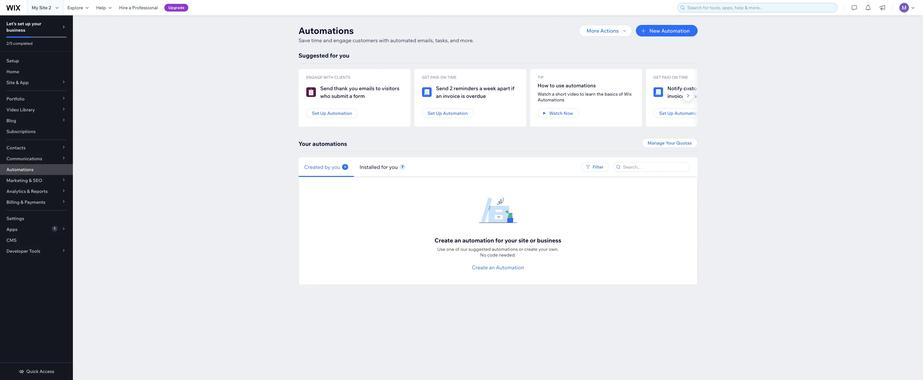 Task type: locate. For each thing, give the bounding box(es) containing it.
automation inside "button"
[[662, 28, 690, 34]]

1 set from the left
[[312, 110, 319, 116]]

0 horizontal spatial of
[[456, 246, 460, 252]]

week inside 'notify customers when their invoice is a week overdue'
[[695, 93, 708, 99]]

1 horizontal spatial set
[[428, 110, 435, 116]]

to
[[550, 82, 555, 89], [376, 85, 381, 91], [580, 91, 585, 97]]

0 vertical spatial business
[[6, 27, 25, 33]]

setup
[[6, 58, 19, 64]]

your right up
[[32, 21, 41, 27]]

1 horizontal spatial set up automation button
[[422, 108, 474, 118]]

category image
[[306, 87, 316, 97], [654, 87, 663, 97]]

video
[[6, 107, 19, 113]]

installed
[[360, 164, 380, 170]]

0 vertical spatial week
[[484, 85, 496, 91]]

1 category image from the left
[[306, 87, 316, 97]]

1 vertical spatial automations
[[313, 140, 347, 147]]

to right emails
[[376, 85, 381, 91]]

on
[[441, 75, 447, 80], [672, 75, 678, 80]]

1 invoice from the left
[[443, 93, 460, 99]]

of left our on the bottom of page
[[456, 246, 460, 252]]

automations
[[299, 25, 354, 36], [538, 97, 565, 103], [6, 167, 34, 172]]

paid up category image
[[431, 75, 440, 80]]

1 horizontal spatial invoice
[[668, 93, 685, 99]]

0 vertical spatial or
[[530, 237, 536, 244]]

1 horizontal spatial automations
[[492, 246, 518, 252]]

0 horizontal spatial invoice
[[443, 93, 460, 99]]

2 horizontal spatial to
[[580, 91, 585, 97]]

to left learn
[[580, 91, 585, 97]]

0 horizontal spatial set up automation button
[[306, 108, 358, 118]]

1 horizontal spatial business
[[537, 237, 562, 244]]

create inside the create an automation for your site or business use one of our suggested automations or create your own. no code needed.
[[435, 237, 453, 244]]

2 vertical spatial for
[[496, 237, 504, 244]]

automations up video
[[566, 82, 596, 89]]

billing & payments
[[6, 199, 45, 205]]

watch down the how
[[538, 91, 551, 97]]

2 left 'reminders'
[[450, 85, 453, 91]]

2 horizontal spatial set up automation button
[[654, 108, 706, 118]]

0 horizontal spatial get paid on time
[[422, 75, 457, 80]]

1 send from the left
[[320, 85, 333, 91]]

0 horizontal spatial is
[[461, 93, 465, 99]]

to left use
[[550, 82, 555, 89]]

2 right my
[[49, 5, 51, 11]]

set up automation
[[312, 110, 352, 116], [428, 110, 468, 116], [660, 110, 700, 116]]

your left "site"
[[505, 237, 517, 244]]

for right installed
[[381, 164, 388, 170]]

for
[[330, 52, 338, 59], [381, 164, 388, 170], [496, 237, 504, 244]]

2 horizontal spatial up
[[668, 110, 674, 116]]

more
[[587, 28, 600, 34]]

automations link
[[0, 164, 73, 175]]

more actions
[[587, 28, 619, 34]]

automation down 'reminders'
[[443, 110, 468, 116]]

automations inside automations save time and engage customers with automated emails, tasks, and more.
[[299, 25, 354, 36]]

paid
[[431, 75, 440, 80], [662, 75, 671, 80]]

my
[[32, 5, 38, 11]]

1 vertical spatial site
[[6, 80, 15, 85]]

time up 'reminders'
[[447, 75, 457, 80]]

1 paid from the left
[[431, 75, 440, 80]]

1 is from the left
[[461, 93, 465, 99]]

is inside send 2 reminders a week apart if an invoice is overdue
[[461, 93, 465, 99]]

send for submit
[[320, 85, 333, 91]]

0 horizontal spatial set up automation
[[312, 110, 352, 116]]

customers left when
[[684, 85, 709, 91]]

suggested
[[299, 52, 329, 59]]

site down the home
[[6, 80, 15, 85]]

set up automation button down notify
[[654, 108, 706, 118]]

your up created
[[299, 140, 311, 147]]

to inside send thank you emails to visitors who submit a form
[[376, 85, 381, 91]]

1 overdue from the left
[[466, 93, 486, 99]]

2 vertical spatial an
[[489, 264, 495, 271]]

set up automation for week
[[660, 110, 700, 116]]

the
[[597, 91, 604, 97]]

set up automation down who
[[312, 110, 352, 116]]

sidebar element
[[0, 15, 73, 380]]

customers inside 'notify customers when their invoice is a week overdue'
[[684, 85, 709, 91]]

0 horizontal spatial customers
[[353, 37, 378, 44]]

an inside create an automation button
[[489, 264, 495, 271]]

up for notify customers when their invoice is a week overdue
[[668, 110, 674, 116]]

portfolio
[[6, 96, 25, 102]]

new automation
[[650, 28, 690, 34]]

0 horizontal spatial get
[[422, 75, 430, 80]]

site right my
[[39, 5, 48, 11]]

business down the let's
[[6, 27, 25, 33]]

0 horizontal spatial on
[[441, 75, 447, 80]]

1 horizontal spatial create
[[472, 264, 488, 271]]

thank
[[334, 85, 348, 91]]

3 up from the left
[[668, 110, 674, 116]]

set up the your automations
[[312, 110, 319, 116]]

you right by
[[332, 164, 341, 170]]

set up automation down category image
[[428, 110, 468, 116]]

customers left 'with'
[[353, 37, 378, 44]]

automations up time
[[299, 25, 354, 36]]

you
[[339, 52, 350, 59], [349, 85, 358, 91], [332, 164, 341, 170], [389, 164, 398, 170]]

watch inside tip how to use automations watch a short video to learn the basics of wix automations
[[538, 91, 551, 97]]

3 set up automation from the left
[[660, 110, 700, 116]]

Search... field
[[621, 163, 688, 171]]

2 horizontal spatial for
[[496, 237, 504, 244]]

1 horizontal spatial customers
[[684, 85, 709, 91]]

overdue down when
[[709, 93, 729, 99]]

1 horizontal spatial site
[[39, 5, 48, 11]]

1 horizontal spatial send
[[436, 85, 449, 91]]

quick access
[[26, 369, 54, 374]]

1 horizontal spatial time
[[679, 75, 688, 80]]

0 horizontal spatial category image
[[306, 87, 316, 97]]

& inside analytics & reports dropdown button
[[27, 188, 30, 194]]

1 vertical spatial or
[[519, 246, 524, 252]]

1 horizontal spatial set up automation
[[428, 110, 468, 116]]

manage
[[648, 140, 665, 146]]

watch inside button
[[549, 110, 563, 116]]

2 set up automation button from the left
[[422, 108, 474, 118]]

and right time
[[323, 37, 332, 44]]

upgrade
[[168, 5, 184, 10]]

2 get from the left
[[654, 75, 661, 80]]

get paid on time up category image
[[422, 75, 457, 80]]

and
[[323, 37, 332, 44], [450, 37, 459, 44]]

tab list containing created by you
[[299, 157, 501, 177]]

paid for send
[[431, 75, 440, 80]]

category image left notify
[[654, 87, 663, 97]]

0
[[344, 165, 346, 169]]

1 horizontal spatial an
[[455, 237, 461, 244]]

2 up from the left
[[436, 110, 442, 116]]

2 horizontal spatial your
[[539, 246, 548, 252]]

1 horizontal spatial and
[[450, 37, 459, 44]]

your
[[299, 140, 311, 147], [666, 140, 676, 146]]

2 set from the left
[[428, 110, 435, 116]]

2 vertical spatial automations
[[6, 167, 34, 172]]

your left quotas
[[666, 140, 676, 146]]

0 horizontal spatial send
[[320, 85, 333, 91]]

for up code
[[496, 237, 504, 244]]

automation for notify customers when their invoice is a week overdue
[[675, 110, 700, 116]]

0 horizontal spatial and
[[323, 37, 332, 44]]

list
[[299, 69, 758, 127]]

send
[[320, 85, 333, 91], [436, 85, 449, 91]]

an right category image
[[436, 93, 442, 99]]

subscriptions link
[[0, 126, 73, 137]]

set up automation button down category image
[[422, 108, 474, 118]]

1 horizontal spatial week
[[695, 93, 708, 99]]

0 vertical spatial watch
[[538, 91, 551, 97]]

0 vertical spatial customers
[[353, 37, 378, 44]]

site inside dropdown button
[[6, 80, 15, 85]]

create
[[525, 246, 538, 252]]

week inside send 2 reminders a week apart if an invoice is overdue
[[484, 85, 496, 91]]

1 horizontal spatial your
[[666, 140, 676, 146]]

time
[[447, 75, 457, 80], [679, 75, 688, 80]]

automations save time and engage customers with automated emails, tasks, and more.
[[299, 25, 474, 44]]

settings link
[[0, 213, 73, 224]]

1 horizontal spatial 2
[[450, 85, 453, 91]]

get paid on time up notify
[[654, 75, 688, 80]]

0 vertical spatial your
[[32, 21, 41, 27]]

create inside create an automation button
[[472, 264, 488, 271]]

1
[[54, 227, 55, 231]]

1 set up automation from the left
[[312, 110, 352, 116]]

automations up create an automation
[[492, 246, 518, 252]]

1 horizontal spatial get paid on time
[[654, 75, 688, 80]]

1 vertical spatial for
[[381, 164, 388, 170]]

created by you
[[304, 164, 341, 170]]

0 vertical spatial for
[[330, 52, 338, 59]]

category image for notify
[[654, 87, 663, 97]]

site
[[519, 237, 529, 244]]

for for installed
[[381, 164, 388, 170]]

for for suggested
[[330, 52, 338, 59]]

0 horizontal spatial site
[[6, 80, 15, 85]]

0 vertical spatial automations
[[566, 82, 596, 89]]

0 vertical spatial 2
[[49, 5, 51, 11]]

you inside send thank you emails to visitors who submit a form
[[349, 85, 358, 91]]

1 time from the left
[[447, 75, 457, 80]]

reminders
[[454, 85, 479, 91]]

get paid on time
[[422, 75, 457, 80], [654, 75, 688, 80]]

& left seo
[[29, 178, 32, 183]]

1 get from the left
[[422, 75, 430, 80]]

2 inside send 2 reminders a week apart if an invoice is overdue
[[450, 85, 453, 91]]

time
[[311, 37, 322, 44]]

2 time from the left
[[679, 75, 688, 80]]

business up own.
[[537, 237, 562, 244]]

needed.
[[499, 252, 516, 258]]

an for automation
[[455, 237, 461, 244]]

tab list
[[299, 157, 501, 177]]

of
[[619, 91, 623, 97], [456, 246, 460, 252]]

of left 'wix'
[[619, 91, 623, 97]]

0 vertical spatial of
[[619, 91, 623, 97]]

developer tools button
[[0, 246, 73, 257]]

1 horizontal spatial category image
[[654, 87, 663, 97]]

subscriptions
[[6, 129, 36, 134]]

0 vertical spatial site
[[39, 5, 48, 11]]

1 horizontal spatial of
[[619, 91, 623, 97]]

automations up marketing
[[6, 167, 34, 172]]

0 horizontal spatial overdue
[[466, 93, 486, 99]]

set up manage
[[660, 110, 667, 116]]

filter
[[593, 164, 604, 170]]

set up automation button for week
[[654, 108, 706, 118]]

and left more.
[[450, 37, 459, 44]]

0 horizontal spatial automations
[[313, 140, 347, 147]]

0 vertical spatial automations
[[299, 25, 354, 36]]

invoice down notify
[[668, 93, 685, 99]]

category image left who
[[306, 87, 316, 97]]

set for send thank you emails to visitors who submit a form
[[312, 110, 319, 116]]

hire a professional link
[[115, 0, 162, 15]]

2 paid from the left
[[662, 75, 671, 80]]

emails,
[[418, 37, 434, 44]]

2 your from the left
[[666, 140, 676, 146]]

send right category image
[[436, 85, 449, 91]]

a inside send 2 reminders a week apart if an invoice is overdue
[[480, 85, 483, 91]]

you down engage
[[339, 52, 350, 59]]

an up our on the bottom of page
[[455, 237, 461, 244]]

automation down submit
[[327, 110, 352, 116]]

a inside 'notify customers when their invoice is a week overdue'
[[691, 93, 694, 99]]

settings
[[6, 216, 24, 221]]

automations up by
[[313, 140, 347, 147]]

engage with clients
[[306, 75, 351, 80]]

& inside "billing & payments" popup button
[[21, 199, 24, 205]]

time up notify
[[679, 75, 688, 80]]

customers inside automations save time and engage customers with automated emails, tasks, and more.
[[353, 37, 378, 44]]

your left own.
[[539, 246, 548, 252]]

watch left now
[[549, 110, 563, 116]]

is inside 'notify customers when their invoice is a week overdue'
[[686, 93, 690, 99]]

2 vertical spatial automations
[[492, 246, 518, 252]]

3 set up automation button from the left
[[654, 108, 706, 118]]

& left app
[[16, 80, 19, 85]]

1 horizontal spatial get
[[654, 75, 661, 80]]

create down no
[[472, 264, 488, 271]]

2 horizontal spatial automations
[[566, 82, 596, 89]]

2 horizontal spatial automations
[[538, 97, 565, 103]]

1 vertical spatial week
[[695, 93, 708, 99]]

0 horizontal spatial an
[[436, 93, 442, 99]]

you up form
[[349, 85, 358, 91]]

& for analytics
[[27, 188, 30, 194]]

2/5
[[6, 41, 12, 46]]

an down code
[[489, 264, 495, 271]]

send for an
[[436, 85, 449, 91]]

you left 7
[[389, 164, 398, 170]]

an inside the create an automation for your site or business use one of our suggested automations or create your own. no code needed.
[[455, 237, 461, 244]]

& inside site & app dropdown button
[[16, 80, 19, 85]]

& inside marketing & seo "popup button"
[[29, 178, 32, 183]]

filter button
[[581, 162, 610, 172]]

0 vertical spatial an
[[436, 93, 442, 99]]

1 horizontal spatial overdue
[[709, 93, 729, 99]]

0 horizontal spatial set
[[312, 110, 319, 116]]

video library button
[[0, 104, 73, 115]]

short
[[556, 91, 567, 97]]

0 vertical spatial create
[[435, 237, 453, 244]]

automation for send thank you emails to visitors who submit a form
[[327, 110, 352, 116]]

2 send from the left
[[436, 85, 449, 91]]

& left reports
[[27, 188, 30, 194]]

set down category image
[[428, 110, 435, 116]]

2 invoice from the left
[[668, 93, 685, 99]]

1 horizontal spatial paid
[[662, 75, 671, 80]]

1 vertical spatial of
[[456, 246, 460, 252]]

1 vertical spatial your
[[505, 237, 517, 244]]

2 horizontal spatial set up automation
[[660, 110, 700, 116]]

1 horizontal spatial up
[[436, 110, 442, 116]]

create an automation
[[472, 264, 524, 271]]

you for suggested
[[339, 52, 350, 59]]

1 horizontal spatial for
[[381, 164, 388, 170]]

for inside the create an automation for your site or business use one of our suggested automations or create your own. no code needed.
[[496, 237, 504, 244]]

1 horizontal spatial or
[[530, 237, 536, 244]]

0 horizontal spatial week
[[484, 85, 496, 91]]

0 horizontal spatial time
[[447, 75, 457, 80]]

invoice down 'reminders'
[[443, 93, 460, 99]]

app
[[20, 80, 29, 85]]

0 horizontal spatial your
[[32, 21, 41, 27]]

0 horizontal spatial or
[[519, 246, 524, 252]]

customers
[[353, 37, 378, 44], [684, 85, 709, 91]]

you for installed
[[389, 164, 398, 170]]

3 set from the left
[[660, 110, 667, 116]]

analytics & reports button
[[0, 186, 73, 197]]

automations for automations
[[6, 167, 34, 172]]

1 horizontal spatial on
[[672, 75, 678, 80]]

or up create in the right of the page
[[530, 237, 536, 244]]

1 set up automation button from the left
[[306, 108, 358, 118]]

1 get paid on time from the left
[[422, 75, 457, 80]]

0 horizontal spatial paid
[[431, 75, 440, 80]]

1 vertical spatial business
[[537, 237, 562, 244]]

paid up notify
[[662, 75, 671, 80]]

get for send 2 reminders a week apart if an invoice is overdue
[[422, 75, 430, 80]]

1 vertical spatial watch
[[549, 110, 563, 116]]

1 horizontal spatial automations
[[299, 25, 354, 36]]

2 horizontal spatial an
[[489, 264, 495, 271]]

watch
[[538, 91, 551, 97], [549, 110, 563, 116]]

2 set up automation from the left
[[428, 110, 468, 116]]

0 horizontal spatial up
[[320, 110, 326, 116]]

set up automation down notify
[[660, 110, 700, 116]]

automations inside the create an automation for your site or business use one of our suggested automations or create your own. no code needed.
[[492, 246, 518, 252]]

automations inside automations link
[[6, 167, 34, 172]]

for down engage
[[330, 52, 338, 59]]

0 horizontal spatial create
[[435, 237, 453, 244]]

1 on from the left
[[441, 75, 447, 80]]

actions
[[601, 28, 619, 34]]

2 horizontal spatial set
[[660, 110, 667, 116]]

automations inside tip how to use automations watch a short video to learn the basics of wix automations
[[566, 82, 596, 89]]

create an automation button
[[472, 264, 524, 271]]

or
[[530, 237, 536, 244], [519, 246, 524, 252]]

send inside send thank you emails to visitors who submit a form
[[320, 85, 333, 91]]

portfolio button
[[0, 93, 73, 104]]

notify customers when their invoice is a week overdue
[[668, 85, 736, 99]]

overdue down 'reminders'
[[466, 93, 486, 99]]

get paid on time for notify customers when their invoice is a week overdue
[[654, 75, 688, 80]]

0 horizontal spatial to
[[376, 85, 381, 91]]

2 on from the left
[[672, 75, 678, 80]]

set up automation button down who
[[306, 108, 358, 118]]

up
[[320, 110, 326, 116], [436, 110, 442, 116], [668, 110, 674, 116]]

if
[[512, 85, 515, 91]]

& right billing
[[21, 199, 24, 205]]

time for customers
[[679, 75, 688, 80]]

overdue inside send 2 reminders a week apart if an invoice is overdue
[[466, 93, 486, 99]]

site
[[39, 5, 48, 11], [6, 80, 15, 85]]

0 horizontal spatial business
[[6, 27, 25, 33]]

2 get paid on time from the left
[[654, 75, 688, 80]]

1 vertical spatial customers
[[684, 85, 709, 91]]

2 is from the left
[[686, 93, 690, 99]]

1 horizontal spatial is
[[686, 93, 690, 99]]

1 vertical spatial automations
[[538, 97, 565, 103]]

1 vertical spatial an
[[455, 237, 461, 244]]

send up who
[[320, 85, 333, 91]]

create up the use
[[435, 237, 453, 244]]

or down "site"
[[519, 246, 524, 252]]

1 vertical spatial create
[[472, 264, 488, 271]]

contacts
[[6, 145, 26, 151]]

1 up from the left
[[320, 110, 326, 116]]

automation right new
[[662, 28, 690, 34]]

wix
[[624, 91, 632, 97]]

send inside send 2 reminders a week apart if an invoice is overdue
[[436, 85, 449, 91]]

automations inside tip how to use automations watch a short video to learn the basics of wix automations
[[538, 97, 565, 103]]

a
[[129, 5, 131, 11], [480, 85, 483, 91], [552, 91, 555, 97], [350, 93, 352, 99], [691, 93, 694, 99]]

2 category image from the left
[[654, 87, 663, 97]]

automations up watch now button at the right of page
[[538, 97, 565, 103]]

access
[[40, 369, 54, 374]]

& for marketing
[[29, 178, 32, 183]]

automation down 'notify customers when their invoice is a week overdue'
[[675, 110, 700, 116]]

0 horizontal spatial for
[[330, 52, 338, 59]]

2 overdue from the left
[[709, 93, 729, 99]]



Task type: vqa. For each thing, say whether or not it's contained in the screenshot.
api keys link in the left bottom of the page
no



Task type: describe. For each thing, give the bounding box(es) containing it.
communications button
[[0, 153, 73, 164]]

tasks,
[[436, 37, 449, 44]]

of inside the create an automation for your site or business use one of our suggested automations or create your own. no code needed.
[[456, 246, 460, 252]]

an inside send 2 reminders a week apart if an invoice is overdue
[[436, 93, 442, 99]]

quotas
[[677, 140, 692, 146]]

create for automation
[[435, 237, 453, 244]]

1 horizontal spatial your
[[505, 237, 517, 244]]

7
[[402, 165, 404, 169]]

2 and from the left
[[450, 37, 459, 44]]

apart
[[498, 85, 510, 91]]

engage
[[334, 37, 352, 44]]

your inside "let's set up your business"
[[32, 21, 41, 27]]

blog
[[6, 118, 16, 123]]

up for send thank you emails to visitors who submit a form
[[320, 110, 326, 116]]

contacts button
[[0, 142, 73, 153]]

category image
[[422, 87, 432, 97]]

engage
[[306, 75, 323, 80]]

home
[[6, 69, 19, 75]]

by
[[325, 164, 331, 170]]

2/5 completed
[[6, 41, 33, 46]]

2 vertical spatial your
[[539, 246, 548, 252]]

basics
[[605, 91, 618, 97]]

paid for notify
[[662, 75, 671, 80]]

reports
[[31, 188, 48, 194]]

save
[[299, 37, 310, 44]]

video
[[568, 91, 579, 97]]

category image for send
[[306, 87, 316, 97]]

set for notify customers when their invoice is a week overdue
[[660, 110, 667, 116]]

up for send 2 reminders a week apart if an invoice is overdue
[[436, 110, 442, 116]]

set for send 2 reminders a week apart if an invoice is overdue
[[428, 110, 435, 116]]

tip
[[538, 75, 544, 80]]

blog button
[[0, 115, 73, 126]]

quick
[[26, 369, 39, 374]]

set up automation for submit
[[312, 110, 352, 116]]

tip how to use automations watch a short video to learn the basics of wix automations
[[538, 75, 632, 103]]

my site 2
[[32, 5, 51, 11]]

1 your from the left
[[299, 140, 311, 147]]

set up automation button for an
[[422, 108, 474, 118]]

create an automation for your site or business use one of our suggested automations or create your own. no code needed.
[[435, 237, 562, 258]]

analytics & reports
[[6, 188, 48, 194]]

created
[[304, 164, 324, 170]]

new
[[650, 28, 661, 34]]

cms
[[6, 237, 17, 243]]

time for 2
[[447, 75, 457, 80]]

automation down the needed.
[[496, 264, 524, 271]]

emails
[[359, 85, 375, 91]]

marketing & seo
[[6, 178, 42, 183]]

billing & payments button
[[0, 197, 73, 208]]

how
[[538, 82, 549, 89]]

hire a professional
[[119, 5, 158, 11]]

a inside send thank you emails to visitors who submit a form
[[350, 93, 352, 99]]

cms link
[[0, 235, 73, 246]]

watch now
[[549, 110, 574, 116]]

professional
[[132, 5, 158, 11]]

use
[[438, 246, 446, 252]]

developer
[[6, 248, 28, 254]]

who
[[320, 93, 331, 99]]

automation for send 2 reminders a week apart if an invoice is overdue
[[443, 110, 468, 116]]

library
[[20, 107, 35, 113]]

with
[[379, 37, 389, 44]]

on for send
[[441, 75, 447, 80]]

code
[[488, 252, 498, 258]]

marketing & seo button
[[0, 175, 73, 186]]

you for created
[[332, 164, 341, 170]]

developer tools
[[6, 248, 40, 254]]

more.
[[460, 37, 474, 44]]

on for notify
[[672, 75, 678, 80]]

get paid on time for send 2 reminders a week apart if an invoice is overdue
[[422, 75, 457, 80]]

automations for automations save time and engage customers with automated emails, tasks, and more.
[[299, 25, 354, 36]]

get for notify customers when their invoice is a week overdue
[[654, 75, 661, 80]]

& for billing
[[21, 199, 24, 205]]

list containing how to use automations
[[299, 69, 758, 127]]

your inside button
[[666, 140, 676, 146]]

apps
[[6, 227, 18, 232]]

let's
[[6, 21, 17, 27]]

use
[[556, 82, 565, 89]]

submit
[[332, 93, 348, 99]]

installed for you
[[360, 164, 398, 170]]

send 2 reminders a week apart if an invoice is overdue
[[436, 85, 515, 99]]

& for site
[[16, 80, 19, 85]]

hire
[[119, 5, 128, 11]]

1 horizontal spatial to
[[550, 82, 555, 89]]

suggested
[[469, 246, 491, 252]]

1 and from the left
[[323, 37, 332, 44]]

when
[[711, 85, 724, 91]]

set up automation button for submit
[[306, 108, 358, 118]]

overdue inside 'notify customers when their invoice is a week overdue'
[[709, 93, 729, 99]]

invoice inside send 2 reminders a week apart if an invoice is overdue
[[443, 93, 460, 99]]

video library
[[6, 107, 35, 113]]

create for automation
[[472, 264, 488, 271]]

automation
[[463, 237, 494, 244]]

notify
[[668, 85, 683, 91]]

Search for tools, apps, help & more... field
[[686, 3, 836, 12]]

analytics
[[6, 188, 26, 194]]

invoice inside 'notify customers when their invoice is a week overdue'
[[668, 93, 685, 99]]

manage your quotas button
[[642, 138, 698, 148]]

you for send
[[349, 85, 358, 91]]

let's set up your business
[[6, 21, 41, 33]]

completed
[[13, 41, 33, 46]]

business inside the create an automation for your site or business use one of our suggested automations or create your own. no code needed.
[[537, 237, 562, 244]]

explore
[[67, 5, 83, 11]]

0 horizontal spatial 2
[[49, 5, 51, 11]]

watch now button
[[538, 108, 579, 118]]

seo
[[33, 178, 42, 183]]

of inside tip how to use automations watch a short video to learn the basics of wix automations
[[619, 91, 623, 97]]

visitors
[[382, 85, 400, 91]]

with
[[323, 75, 334, 80]]

setup link
[[0, 55, 73, 66]]

help button
[[92, 0, 115, 15]]

now
[[564, 110, 574, 116]]

set up automation for an
[[428, 110, 468, 116]]

payments
[[25, 199, 45, 205]]

an for automation
[[489, 264, 495, 271]]

help
[[96, 5, 106, 11]]

communications
[[6, 156, 42, 162]]

new automation button
[[636, 25, 698, 36]]

business inside "let's set up your business"
[[6, 27, 25, 33]]

manage your quotas
[[648, 140, 692, 146]]

your automations
[[299, 140, 347, 147]]

clients
[[335, 75, 351, 80]]

one
[[447, 246, 455, 252]]

site & app button
[[0, 77, 73, 88]]

a inside tip how to use automations watch a short video to learn the basics of wix automations
[[552, 91, 555, 97]]



